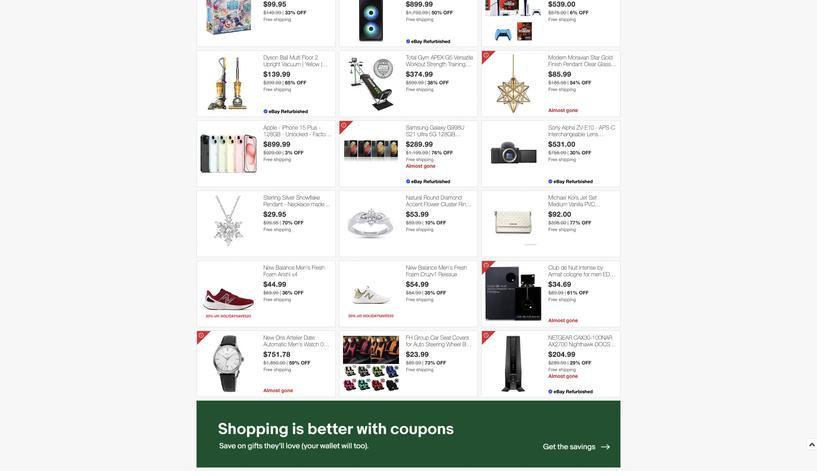 Task type: locate. For each thing, give the bounding box(es) containing it.
dyson ball multi floor 2 upright vacuum | yellow | certified refurbished link
[[264, 54, 332, 74]]

gone for $751.78
[[282, 388, 293, 394]]

off right 61%
[[580, 290, 589, 296]]

new inside 'new oris artelier date automatic men's watch 01 733 7721 4051-07 5 21 64fc'
[[264, 335, 274, 341]]

shipping down 65%
[[274, 87, 291, 92]]

70%
[[283, 220, 293, 226]]

free for $139.99
[[264, 87, 273, 92]]

$531.00 $756.99 | 30% off free shipping
[[549, 140, 592, 162]]

free inside $29.95 $99.95 | 70% off free shipping
[[264, 227, 273, 233]]

128gb inside samsung galaxy g998u s21 ultra 5g 128gb unlocked smartphone - good
[[438, 131, 456, 137]]

0 vertical spatial $289.99
[[406, 140, 433, 148]]

- left full
[[442, 348, 444, 355]]

men's
[[296, 265, 311, 271], [439, 265, 453, 271], [288, 342, 303, 348]]

refurbished up apex
[[424, 39, 451, 44]]

shipping inside $29.95 $99.95 | 70% off free shipping
[[274, 227, 291, 233]]

free inside '$751.78 $1,850.00 | 59% off free shipping'
[[264, 368, 273, 373]]

free for $34.69
[[549, 297, 558, 303]]

refurbished up round
[[424, 179, 451, 184]]

shipping down the '35%'
[[417, 297, 434, 303]]

belt
[[463, 342, 472, 348]]

free inside $85.99 $185.98 | 54% off free shipping
[[549, 87, 558, 92]]

g998u
[[447, 124, 465, 131]]

0 horizontal spatial silver
[[282, 195, 295, 201]]

0 vertical spatial star
[[591, 54, 600, 61]]

3.6
[[549, 278, 557, 284]]

off inside $204.99 $289.99 | 29% off free shipping almost gone
[[582, 360, 592, 366]]

$85.99 $185.98 | 54% off free shipping
[[549, 70, 592, 92]]

balance up the 'arishi'
[[276, 265, 295, 271]]

crossbody
[[549, 215, 575, 221]]

shipping inside $149.99 | 33% off free shipping
[[274, 17, 291, 22]]

group
[[415, 335, 429, 341]]

128gb up smartphone
[[438, 131, 456, 137]]

free for $289.99
[[406, 157, 415, 162]]

free down $34.69
[[549, 297, 558, 303]]

off inside $92.00 $398.00 | 77% off free shipping
[[582, 220, 592, 226]]

new for 01
[[264, 335, 274, 341]]

free inside $149.99 | 33% off free shipping
[[264, 17, 273, 22]]

1 vertical spatial unlocked
[[406, 138, 428, 144]]

ebay refurbished
[[412, 39, 451, 44], [269, 109, 308, 114], [412, 179, 451, 184], [554, 179, 593, 184], [554, 389, 593, 395]]

5 inside 'new oris artelier date automatic men's watch 01 733 7721 4051-07 5 21 64fc'
[[311, 348, 314, 355]]

foam up $54.99
[[406, 271, 419, 278]]

1 horizontal spatial pendant
[[564, 61, 583, 67]]

free down the $929.00
[[264, 157, 273, 162]]

off inside $374.99 $599.99 | 38% off free shipping
[[440, 80, 449, 86]]

61%
[[568, 290, 578, 296]]

ultra
[[418, 131, 428, 137]]

| left 30%
[[568, 150, 569, 156]]

foam inside new balance men's fresh foam cruzv1 reissue $54.99 $84.99 | 35% off free shipping
[[406, 271, 419, 278]]

alpha
[[562, 124, 576, 131]]

| inside the $1,793.99 | 50% off free shipping
[[430, 10, 431, 16]]

2 5 from the left
[[411, 348, 414, 355]]

necklace
[[288, 201, 310, 208]]

1 128gb from the left
[[264, 131, 281, 137]]

0 vertical spatial almost gone
[[549, 107, 578, 113]]

off inside '$751.78 $1,850.00 | 59% off free shipping'
[[301, 360, 311, 366]]

club de nuit intense by armaf cologne for men edt 3.6 oz new in box link
[[549, 265, 617, 284]]

new up $44.99
[[264, 265, 274, 271]]

michael kors jet set medium vanilla pvc convertible pouchette crossbody bag
[[549, 195, 600, 221]]

gone up cax30-
[[567, 318, 578, 324]]

upright
[[264, 61, 280, 67]]

| inside $92.00 $398.00 | 77% off free shipping
[[568, 220, 569, 226]]

| left 33%
[[283, 10, 284, 16]]

shipping inside $85.99 $185.98 | 54% off free shipping
[[559, 87, 577, 92]]

0 vertical spatial pendant
[[564, 61, 583, 67]]

2 fresh from the left
[[455, 265, 467, 271]]

0 vertical spatial $89.99
[[549, 290, 564, 296]]

shipping for $34.69
[[559, 297, 577, 303]]

1 foam from the left
[[264, 271, 277, 278]]

off inside new balance men's fresh foam arishi v4 $44.99 $69.99 | 36% off free shipping
[[294, 290, 304, 296]]

almost for $751.78
[[264, 388, 280, 394]]

men's inside new balance men's fresh foam cruzv1 reissue $54.99 $84.99 | 35% off free shipping
[[439, 265, 453, 271]]

shipping down $1,199.99
[[417, 157, 434, 162]]

balance inside new balance men's fresh foam cruzv1 reissue $54.99 $84.99 | 35% off free shipping
[[419, 265, 437, 271]]

off inside $139.99 $399.99 | 65% off free shipping
[[297, 80, 307, 86]]

new inside new balance men's fresh foam cruzv1 reissue $54.99 $84.99 | 35% off free shipping
[[406, 265, 417, 271]]

apple - iphone 15 plus - 128gb - unlocked - factory warranty - all colors
[[264, 124, 330, 144]]

sterling up with
[[264, 195, 281, 201]]

total
[[406, 54, 417, 61]]

netgear cax30-100nar ax2700 nighthawk docsis 3.1 2.7gbps wifi cable modem router link
[[549, 335, 617, 361]]

sterling inside sterling silver snowflake pendant - necklace made with swarovksi crystals
[[264, 195, 281, 201]]

- up factory
[[319, 124, 321, 131]]

free inside $34.69 $89.99 | 61% off free shipping
[[549, 297, 558, 303]]

free inside $92.00 $398.00 | 77% off free shipping
[[549, 227, 558, 233]]

| inside new balance men's fresh foam cruzv1 reissue $54.99 $84.99 | 35% off free shipping
[[423, 290, 424, 296]]

0 horizontal spatial for
[[406, 342, 412, 348]]

free for $531.00
[[549, 157, 558, 162]]

1 horizontal spatial balance
[[419, 265, 437, 271]]

free
[[264, 17, 273, 22], [406, 17, 415, 22], [549, 17, 558, 22], [264, 87, 273, 92], [406, 87, 415, 92], [549, 87, 558, 92], [264, 157, 273, 162], [406, 157, 415, 162], [549, 157, 558, 162], [264, 227, 273, 233], [406, 227, 415, 233], [549, 227, 558, 233], [264, 297, 273, 303], [406, 297, 415, 303], [549, 297, 558, 303], [264, 368, 273, 373], [406, 368, 415, 373], [549, 368, 558, 373]]

machine
[[440, 68, 460, 74]]

off right 70%
[[294, 220, 304, 226]]

0 horizontal spatial $289.99
[[406, 140, 433, 148]]

| left 6%
[[568, 10, 569, 16]]

set inside michael kors jet set medium vanilla pvc convertible pouchette crossbody bag
[[589, 195, 597, 201]]

off for $85.99
[[582, 80, 592, 86]]

free inside $374.99 $599.99 | 38% off free shipping
[[406, 87, 415, 92]]

men's up reissue
[[439, 265, 453, 271]]

$89.99 down $34.69
[[549, 290, 564, 296]]

off right 30%
[[582, 150, 592, 156]]

1 horizontal spatial set
[[589, 195, 597, 201]]

| inside $23.99 $89.99 | 73% off free shipping
[[423, 361, 424, 366]]

off for $29.95
[[294, 220, 304, 226]]

| left 29%
[[568, 361, 569, 366]]

free for $29.95
[[264, 227, 273, 233]]

fresh inside new balance men's fresh foam arishi v4 $44.99 $69.99 | 36% off free shipping
[[312, 265, 325, 271]]

gone down the 59%
[[282, 388, 293, 394]]

sony alpha zv-e10 - aps-c interchangeable lens mirrorless vlog camera - black
[[549, 124, 616, 151]]

shipping down 61%
[[559, 297, 577, 303]]

1 horizontal spatial for
[[584, 271, 590, 278]]

camera
[[585, 138, 603, 144]]

auto
[[414, 342, 424, 348]]

| left 70%
[[280, 220, 281, 226]]

router
[[569, 355, 584, 361]]

shipping down 3%
[[274, 157, 291, 162]]

men's up v4
[[296, 265, 311, 271]]

jet
[[581, 195, 588, 201]]

shipping inside "$289.99 $1,199.99 | 76% off free shipping almost gone"
[[417, 157, 434, 162]]

shipping inside new balance men's fresh foam cruzv1 reissue $54.99 $84.99 | 35% off free shipping
[[417, 297, 434, 303]]

unlocked up good
[[406, 138, 428, 144]]

- right apple
[[279, 124, 281, 131]]

shipping down 38%
[[417, 87, 434, 92]]

0 horizontal spatial unlocked
[[286, 131, 308, 137]]

| inside $139.99 $399.99 | 65% off free shipping
[[283, 80, 284, 86]]

almost gone down $1,850.00
[[264, 388, 293, 394]]

accent
[[406, 201, 423, 208]]

balance inside new balance men's fresh foam arishi v4 $44.99 $69.99 | 36% off free shipping
[[276, 265, 295, 271]]

$59.99
[[406, 220, 421, 226]]

off inside $85.99 $185.98 | 54% off free shipping
[[582, 80, 592, 86]]

1 fresh from the left
[[312, 265, 325, 271]]

off right 10%
[[437, 220, 447, 226]]

1 horizontal spatial silver
[[449, 208, 461, 214]]

0 horizontal spatial pendant
[[264, 201, 283, 208]]

pvc
[[585, 201, 596, 208]]

gone down the 76%
[[424, 163, 436, 169]]

- down g998u
[[460, 138, 462, 144]]

0 horizontal spatial 128gb
[[264, 131, 281, 137]]

- inside sterling silver snowflake pendant - necklace made with swarovksi crystals
[[284, 201, 286, 208]]

21
[[316, 348, 322, 355]]

new oris artelier date automatic men's watch 01 733 7721 4051-07 5 21 64fc link
[[264, 335, 332, 361]]

silver up necklace
[[282, 195, 295, 201]]

1 vertical spatial silver
[[449, 208, 461, 214]]

sterling down flower
[[430, 208, 448, 214]]

pendant up brass
[[564, 61, 583, 67]]

1 5 from the left
[[311, 348, 314, 355]]

$53.99
[[406, 210, 429, 219]]

silver down cluster
[[449, 208, 461, 214]]

1 horizontal spatial $289.99
[[549, 361, 567, 366]]

balance for $54.99
[[419, 265, 437, 271]]

foam inside new balance men's fresh foam arishi v4 $44.99 $69.99 | 36% off free shipping
[[264, 271, 277, 278]]

balance up cruzv1
[[419, 265, 437, 271]]

crystals
[[300, 208, 318, 214]]

cable
[[592, 348, 606, 355]]

unlocked
[[286, 131, 308, 137], [406, 138, 428, 144]]

5 inside fh group car seat covers for auto steering wheel belt & 5 head rest - full set
[[411, 348, 414, 355]]

off inside $29.95 $99.95 | 70% off free shipping
[[294, 220, 304, 226]]

free inside "$289.99 $1,199.99 | 76% off free shipping almost gone"
[[406, 157, 415, 162]]

refurbished up jet
[[566, 179, 593, 184]]

1 vertical spatial $289.99
[[549, 361, 567, 366]]

1 vertical spatial sterling
[[430, 208, 448, 214]]

samsung
[[406, 124, 429, 131]]

off inside the $899.99 $929.00 | 3% off free shipping
[[294, 150, 304, 156]]

free down the $399.99
[[264, 87, 273, 92]]

pendant inside sterling silver snowflake pendant - necklace made with swarovksi crystals
[[264, 201, 283, 208]]

free for $899.99
[[264, 157, 273, 162]]

0 horizontal spatial set
[[455, 348, 463, 355]]

almost down modem
[[549, 374, 565, 380]]

free for $23.99
[[406, 368, 415, 373]]

off right 36%
[[294, 290, 304, 296]]

$289.99 down $204.99
[[549, 361, 567, 366]]

| left the '35%'
[[423, 290, 424, 296]]

refurbished down $204.99 $289.99 | 29% off free shipping almost gone
[[566, 389, 593, 395]]

| left 3%
[[283, 150, 284, 156]]

2 128gb from the left
[[438, 131, 456, 137]]

5 right 07
[[311, 348, 314, 355]]

natural round diamond accent flower cluster ring solid 925 sterling silver
[[406, 195, 469, 214]]

gold
[[602, 54, 613, 61]]

shipping down 29%
[[559, 368, 577, 373]]

total gym apex g5 versatile workout strength training home fitness machine
[[406, 54, 474, 74]]

0 vertical spatial unlocked
[[286, 131, 308, 137]]

59%
[[289, 360, 300, 366]]

new inside club de nuit intense by armaf cologne for men edt 3.6 oz new in box
[[565, 278, 576, 284]]

1 horizontal spatial foam
[[406, 271, 419, 278]]

all
[[289, 138, 294, 144]]

1 horizontal spatial sterling
[[430, 208, 448, 214]]

shipping inside $204.99 $289.99 | 29% off free shipping almost gone
[[559, 368, 577, 373]]

free down $99.95
[[264, 227, 273, 233]]

factory
[[313, 131, 330, 137]]

ebay
[[412, 39, 423, 44], [269, 109, 280, 114], [412, 179, 423, 184], [554, 179, 565, 184], [554, 389, 565, 395]]

clear
[[585, 61, 597, 67]]

rest
[[430, 348, 441, 355]]

solid
[[406, 208, 418, 214]]

shipping for $751.78
[[274, 368, 291, 373]]

$89.99 down $23.99
[[406, 361, 421, 366]]

shipping down 77%
[[559, 227, 577, 233]]

| inside $204.99 $289.99 | 29% off free shipping almost gone
[[568, 361, 569, 366]]

star up clear
[[591, 54, 600, 61]]

ring
[[459, 201, 469, 208]]

1 balance from the left
[[276, 265, 295, 271]]

multi
[[290, 54, 301, 61]]

$289.99 up $1,199.99
[[406, 140, 433, 148]]

shipping down $1,793.99
[[417, 17, 434, 22]]

free inside $23.99 $89.99 | 73% off free shipping
[[406, 368, 415, 373]]

1 vertical spatial almost gone
[[549, 318, 578, 324]]

off for $53.99
[[437, 220, 447, 226]]

men's inside 'new oris artelier date automatic men's watch 01 733 7721 4051-07 5 21 64fc'
[[288, 342, 303, 348]]

gone
[[567, 107, 578, 113], [424, 163, 436, 169], [567, 318, 578, 324], [567, 374, 578, 380], [282, 388, 293, 394]]

$1,793.99
[[406, 10, 428, 16]]

foam up $44.99
[[264, 271, 277, 278]]

off right 6%
[[580, 10, 589, 16]]

ebay refurbished up kors
[[554, 179, 593, 184]]

netgear
[[549, 335, 573, 341]]

set down wheel
[[455, 348, 463, 355]]

natural
[[406, 195, 423, 201]]

lens
[[587, 131, 599, 137]]

0 horizontal spatial foam
[[264, 271, 277, 278]]

off inside $23.99 $89.99 | 73% off free shipping
[[437, 360, 447, 366]]

| inside the $53.99 $59.99 | 10% off free shipping
[[423, 220, 424, 226]]

shipping down 6%
[[559, 17, 577, 22]]

free down $185.98
[[549, 87, 558, 92]]

new inside new balance men's fresh foam arishi v4 $44.99 $69.99 | 36% off free shipping
[[264, 265, 274, 271]]

ebay up 'michael'
[[554, 179, 565, 184]]

off right the '35%'
[[437, 290, 447, 296]]

free inside $204.99 $289.99 | 29% off free shipping almost gone
[[549, 368, 558, 373]]

men's inside new balance men's fresh foam arishi v4 $44.99 $69.99 | 36% off free shipping
[[296, 265, 311, 271]]

$29.95 $99.95 | 70% off free shipping
[[264, 210, 304, 233]]

free down $1,793.99
[[406, 17, 415, 22]]

free down modem
[[549, 368, 558, 373]]

0 horizontal spatial balance
[[276, 265, 295, 271]]

0 horizontal spatial 5
[[311, 348, 314, 355]]

$89.99 for $23.99
[[406, 361, 421, 366]]

almost gone for $34.69
[[549, 318, 578, 324]]

shipping inside the $53.99 $59.99 | 10% off free shipping
[[417, 227, 434, 233]]

off right the 59%
[[301, 360, 311, 366]]

shipping for $289.99
[[417, 157, 434, 162]]

128gb up the warranty
[[264, 131, 281, 137]]

cologne
[[564, 271, 583, 278]]

off inside $34.69 $89.99 | 61% off free shipping
[[580, 290, 589, 296]]

| inside '$751.78 $1,850.00 | 59% off free shipping'
[[287, 361, 288, 366]]

1 horizontal spatial 5
[[411, 348, 414, 355]]

off right 50%
[[444, 10, 453, 16]]

set up pvc
[[589, 195, 597, 201]]

shipping inside $531.00 $756.99 | 30% off free shipping
[[559, 157, 577, 162]]

shipping inside $575.00 | 6% off free shipping
[[559, 17, 577, 22]]

off for $899.99
[[294, 150, 304, 156]]

| inside $374.99 $599.99 | 38% off free shipping
[[425, 80, 427, 86]]

off inside "$289.99 $1,199.99 | 76% off free shipping almost gone"
[[444, 150, 453, 156]]

0 horizontal spatial $89.99
[[406, 361, 421, 366]]

shipping down '73%'
[[417, 368, 434, 373]]

shipping inside $92.00 $398.00 | 77% off free shipping
[[559, 227, 577, 233]]

new up automatic
[[264, 335, 274, 341]]

off for $531.00
[[582, 150, 592, 156]]

aps-
[[600, 124, 612, 131]]

automatic
[[264, 342, 287, 348]]

733
[[264, 348, 273, 355]]

1 vertical spatial star
[[585, 68, 594, 74]]

colors
[[296, 138, 311, 144]]

ball
[[280, 54, 288, 61]]

free down $23.99
[[406, 368, 415, 373]]

off inside the $53.99 $59.99 | 10% off free shipping
[[437, 220, 447, 226]]

2 vertical spatial almost gone
[[264, 388, 293, 394]]

free down $69.99
[[264, 297, 273, 303]]

seat
[[441, 335, 451, 341]]

off right the 76%
[[444, 150, 453, 156]]

almost gone up netgear
[[549, 318, 578, 324]]

fh group car seat covers for auto steering wheel belt & 5 head rest - full set link
[[406, 335, 475, 355]]

off inside new balance men's fresh foam cruzv1 reissue $54.99 $84.99 | 35% off free shipping
[[437, 290, 447, 296]]

certified
[[264, 68, 283, 74]]

free inside $531.00 $756.99 | 30% off free shipping
[[549, 157, 558, 162]]

$89.99 inside $34.69 $89.99 | 61% off free shipping
[[549, 290, 564, 296]]

10%
[[425, 220, 436, 226]]

free inside the $899.99 $929.00 | 3% off free shipping
[[264, 157, 273, 162]]

shipping down 54%
[[559, 87, 577, 92]]

shipping inside $23.99 $89.99 | 73% off free shipping
[[417, 368, 434, 373]]

1 horizontal spatial unlocked
[[406, 138, 428, 144]]

1 vertical spatial set
[[455, 348, 463, 355]]

1 vertical spatial $89.99
[[406, 361, 421, 366]]

54%
[[571, 80, 581, 86]]

off for $34.69
[[580, 290, 589, 296]]

new down cologne
[[565, 278, 576, 284]]

1 horizontal spatial $89.99
[[549, 290, 564, 296]]

intense
[[580, 265, 596, 271]]

73%
[[425, 360, 436, 366]]

1 horizontal spatial 128gb
[[438, 131, 456, 137]]

128gb inside the apple - iphone 15 plus - 128gb - unlocked - factory warranty - all colors
[[264, 131, 281, 137]]

$1,199.99
[[406, 150, 428, 156]]

| left 38%
[[425, 80, 427, 86]]

| left the 59%
[[287, 361, 288, 366]]

almost gone for $85.99
[[549, 107, 578, 113]]

nuit
[[569, 265, 578, 271]]

off right 38%
[[440, 80, 449, 86]]

1 horizontal spatial fresh
[[455, 265, 467, 271]]

0 vertical spatial sterling
[[264, 195, 281, 201]]

free inside $139.99 $399.99 | 65% off free shipping
[[264, 87, 273, 92]]

off right 29%
[[582, 360, 592, 366]]

0 horizontal spatial fresh
[[312, 265, 325, 271]]

fresh for $54.99
[[455, 265, 467, 271]]

$89.99 for $34.69
[[549, 290, 564, 296]]

almost down $1,850.00
[[264, 388, 280, 394]]

2 balance from the left
[[419, 265, 437, 271]]

$289.99 inside "$289.99 $1,199.99 | 76% off free shipping almost gone"
[[406, 140, 433, 148]]

2 foam from the left
[[406, 271, 419, 278]]

shipping inside $34.69 $89.99 | 61% off free shipping
[[559, 297, 577, 303]]

apple
[[264, 124, 277, 131]]

$756.99
[[549, 150, 567, 156]]

1 vertical spatial pendant
[[264, 201, 283, 208]]

| left 10%
[[423, 220, 424, 226]]

0 horizontal spatial sterling
[[264, 195, 281, 201]]

5 right '&'
[[411, 348, 414, 355]]

shipping inside $374.99 $599.99 | 38% off free shipping
[[417, 87, 434, 92]]

vacuum
[[282, 61, 301, 67]]

$599.99
[[406, 80, 424, 86]]

gone for $34.69
[[567, 318, 578, 324]]

free inside the $53.99 $59.99 | 10% off free shipping
[[406, 227, 415, 233]]

gone up "alpha"
[[567, 107, 578, 113]]

shipping down $1,850.00
[[274, 368, 291, 373]]

0 vertical spatial for
[[584, 271, 590, 278]]

off for $751.78
[[301, 360, 311, 366]]

$89.99
[[549, 290, 564, 296], [406, 361, 421, 366]]

almost up sony
[[549, 107, 565, 113]]

- right e10
[[596, 124, 598, 131]]

0 vertical spatial set
[[589, 195, 597, 201]]

1 vertical spatial for
[[406, 342, 412, 348]]

shipping inside $139.99 $399.99 | 65% off free shipping
[[274, 87, 291, 92]]

date
[[304, 335, 315, 341]]

shipping inside '$751.78 $1,850.00 | 59% off free shipping'
[[274, 368, 291, 373]]

0 vertical spatial silver
[[282, 195, 295, 201]]

shipping down 10%
[[417, 227, 434, 233]]

for down fh
[[406, 342, 412, 348]]

$139.99
[[264, 70, 291, 78]]

5
[[311, 348, 314, 355], [411, 348, 414, 355]]

off inside $531.00 $756.99 | 30% off free shipping
[[582, 150, 592, 156]]

round
[[424, 195, 440, 201]]

shipping for $85.99
[[559, 87, 577, 92]]

| inside $575.00 | 6% off free shipping
[[568, 10, 569, 16]]

ebay refurbished up iphone
[[269, 109, 308, 114]]

free down $1,199.99
[[406, 157, 415, 162]]

pendant
[[564, 61, 583, 67], [264, 201, 283, 208]]

| left 61%
[[565, 290, 566, 296]]

almost
[[549, 107, 565, 113], [406, 163, 423, 169], [549, 318, 565, 324], [549, 374, 565, 380], [264, 388, 280, 394]]



Task type: describe. For each thing, give the bounding box(es) containing it.
free inside the $1,793.99 | 50% off free shipping
[[406, 17, 415, 22]]

$899.99 $929.00 | 3% off free shipping
[[264, 140, 304, 162]]

$44.99
[[264, 280, 287, 289]]

foam for $44.99
[[264, 271, 277, 278]]

$374.99
[[406, 70, 433, 78]]

sony alpha zv-e10 - aps-c interchangeable lens mirrorless vlog camera - black link
[[549, 124, 617, 151]]

ebay refurbished up apex
[[412, 39, 451, 44]]

3.1
[[549, 348, 557, 355]]

off inside $149.99 | 33% off free shipping
[[297, 10, 307, 16]]

strength
[[427, 61, 447, 67]]

$185.98
[[549, 80, 567, 86]]

pendant inside modern moravian star gold finish pendant clear glass hanging brass star light
[[564, 61, 583, 67]]

fh group car seat covers for auto steering wheel belt & 5 head rest - full set
[[406, 335, 472, 355]]

36%
[[283, 290, 293, 296]]

ebay up natural
[[412, 179, 423, 184]]

refurbished inside dyson ball multi floor 2 upright vacuum | yellow | certified refurbished
[[284, 68, 312, 74]]

workout
[[406, 61, 426, 67]]

fitness
[[422, 68, 439, 74]]

- left all
[[286, 138, 288, 144]]

off inside $575.00 | 6% off free shipping
[[580, 10, 589, 16]]

$149.99
[[264, 10, 281, 16]]

- right camera
[[604, 138, 606, 144]]

yellow
[[305, 61, 320, 67]]

| inside $149.99 | 33% off free shipping
[[283, 10, 284, 16]]

38%
[[428, 80, 438, 86]]

shipping for $374.99
[[417, 87, 434, 92]]

$23.99 $89.99 | 73% off free shipping
[[406, 350, 447, 373]]

$204.99 $289.99 | 29% off free shipping almost gone
[[549, 350, 592, 380]]

free for $751.78
[[264, 368, 273, 373]]

for inside club de nuit intense by armaf cologne for men edt 3.6 oz new in box
[[584, 271, 590, 278]]

65%
[[285, 80, 296, 86]]

$1,793.99 | 50% off free shipping
[[406, 10, 453, 22]]

4051-
[[289, 348, 303, 355]]

off for $23.99
[[437, 360, 447, 366]]

2
[[315, 54, 318, 61]]

wifi
[[581, 348, 591, 355]]

$289.99 inside $204.99 $289.99 | 29% off free shipping almost gone
[[549, 361, 567, 366]]

free inside $575.00 | 6% off free shipping
[[549, 17, 558, 22]]

almost gone for $751.78
[[264, 388, 293, 394]]

kors
[[568, 195, 579, 201]]

modern
[[549, 54, 567, 61]]

| inside "$289.99 $1,199.99 | 76% off free shipping almost gone"
[[430, 150, 431, 156]]

interchangeable
[[549, 131, 586, 137]]

off for $374.99
[[440, 80, 449, 86]]

balance for $44.99
[[276, 265, 295, 271]]

$85.99
[[549, 70, 572, 78]]

unlocked inside the apple - iphone 15 plus - 128gb - unlocked - factory warranty - all colors
[[286, 131, 308, 137]]

off inside the $1,793.99 | 50% off free shipping
[[444, 10, 453, 16]]

7721
[[275, 348, 287, 355]]

v4
[[292, 271, 298, 278]]

$139.99 $399.99 | 65% off free shipping
[[264, 70, 307, 92]]

oz
[[558, 278, 564, 284]]

$398.00
[[549, 220, 567, 226]]

ax2700
[[549, 342, 568, 348]]

| inside $85.99 $185.98 | 54% off free shipping
[[568, 80, 569, 86]]

new for $44.99
[[264, 265, 274, 271]]

free for $53.99
[[406, 227, 415, 233]]

versatile
[[454, 54, 474, 61]]

iphone
[[282, 124, 298, 131]]

off for $289.99
[[444, 150, 453, 156]]

gone inside $204.99 $289.99 | 29% off free shipping almost gone
[[567, 374, 578, 380]]

$399.99
[[264, 80, 281, 86]]

shipping for $139.99
[[274, 87, 291, 92]]

6%
[[571, 10, 578, 16]]

unlocked inside samsung galaxy g998u s21 ultra 5g 128gb unlocked smartphone - good
[[406, 138, 428, 144]]

armaf
[[549, 271, 562, 278]]

| inside $531.00 $756.99 | 30% off free shipping
[[568, 150, 569, 156]]

shipping for $29.95
[[274, 227, 291, 233]]

natural round diamond accent flower cluster ring solid 925 sterling silver link
[[406, 195, 475, 214]]

| inside new balance men's fresh foam arishi v4 $44.99 $69.99 | 36% off free shipping
[[280, 290, 281, 296]]

29%
[[571, 360, 581, 366]]

- down plus
[[310, 131, 312, 137]]

netgear cax30-100nar ax2700 nighthawk docsis 3.1 2.7gbps wifi cable modem router
[[549, 335, 615, 361]]

shipping inside new balance men's fresh foam arishi v4 $44.99 $69.99 | 36% off free shipping
[[274, 297, 291, 303]]

dyson
[[264, 54, 279, 61]]

ebay refurbished down $204.99 $289.99 | 29% off free shipping almost gone
[[554, 389, 593, 395]]

| inside $29.95 $99.95 | 70% off free shipping
[[280, 220, 281, 226]]

off for $204.99
[[582, 360, 592, 366]]

| right yellow
[[321, 61, 323, 67]]

floor
[[302, 54, 314, 61]]

warranty
[[264, 138, 284, 144]]

sterling silver snowflake pendant - necklace made with swarovksi crystals link
[[264, 195, 332, 214]]

s21
[[406, 131, 416, 137]]

free for $204.99
[[549, 368, 558, 373]]

michael kors jet set medium vanilla pvc convertible pouchette crossbody bag link
[[549, 195, 617, 221]]

shipping for $899.99
[[274, 157, 291, 162]]

3%
[[285, 150, 293, 156]]

128gb for $899.99
[[264, 131, 281, 137]]

almost for $85.99
[[549, 107, 565, 113]]

apple - iphone 15 plus - 128gb - unlocked - factory warranty - all colors link
[[264, 124, 332, 144]]

free for $85.99
[[549, 87, 558, 92]]

diamond
[[441, 195, 462, 201]]

pouchette
[[577, 208, 600, 214]]

for inside fh group car seat covers for auto steering wheel belt & 5 head rest - full set
[[406, 342, 412, 348]]

$54.99
[[406, 280, 429, 289]]

in
[[577, 278, 581, 284]]

gone inside "$289.99 $1,199.99 | 76% off free shipping almost gone"
[[424, 163, 436, 169]]

new for $54.99
[[406, 265, 417, 271]]

almost for $34.69
[[549, 318, 565, 324]]

shipping for $204.99
[[559, 368, 577, 373]]

arishi
[[278, 271, 291, 278]]

new balance men's fresh foam arishi v4 link
[[264, 265, 332, 278]]

made
[[311, 201, 325, 208]]

$899.99
[[264, 140, 291, 148]]

men's for $44.99
[[296, 265, 311, 271]]

ebay down $204.99 $289.99 | 29% off free shipping almost gone
[[554, 389, 565, 395]]

convertible
[[549, 208, 575, 214]]

15
[[300, 124, 306, 131]]

almost inside "$289.99 $1,199.99 | 76% off free shipping almost gone"
[[406, 163, 423, 169]]

sterling inside natural round diamond accent flower cluster ring solid 925 sterling silver
[[430, 208, 448, 214]]

01
[[321, 342, 327, 348]]

$29.95
[[264, 210, 287, 219]]

$575.00
[[549, 10, 567, 16]]

michael
[[549, 195, 567, 201]]

| inside $34.69 $89.99 | 61% off free shipping
[[565, 290, 566, 296]]

ebay up total
[[412, 39, 423, 44]]

| down floor at the top left of page
[[302, 61, 304, 67]]

set inside fh group car seat covers for auto steering wheel belt & 5 head rest - full set
[[455, 348, 463, 355]]

free inside new balance men's fresh foam arishi v4 $44.99 $69.99 | 36% off free shipping
[[264, 297, 273, 303]]

e10
[[585, 124, 594, 131]]

ebay up apple
[[269, 109, 280, 114]]

silver inside sterling silver snowflake pendant - necklace made with swarovksi crystals
[[282, 195, 295, 201]]

gone for $85.99
[[567, 107, 578, 113]]

$575.00 | 6% off free shipping
[[549, 10, 589, 22]]

- inside fh group car seat covers for auto steering wheel belt & 5 head rest - full set
[[442, 348, 444, 355]]

box
[[583, 278, 592, 284]]

watch
[[304, 342, 319, 348]]

| inside the $899.99 $929.00 | 3% off free shipping
[[283, 150, 284, 156]]

artelier
[[287, 335, 303, 341]]

free for $374.99
[[406, 87, 415, 92]]

new balance men's fresh foam arishi v4 $44.99 $69.99 | 36% off free shipping
[[264, 265, 325, 303]]

128gb for $289.99
[[438, 131, 456, 137]]

almost inside $204.99 $289.99 | 29% off free shipping almost gone
[[549, 374, 565, 380]]

shipping for $23.99
[[417, 368, 434, 373]]

refurbished up iphone
[[281, 109, 308, 114]]

free inside new balance men's fresh foam cruzv1 reissue $54.99 $84.99 | 35% off free shipping
[[406, 297, 415, 303]]

35%
[[425, 290, 436, 296]]

ebay refurbished up round
[[412, 179, 451, 184]]

gym
[[418, 54, 430, 61]]

snowflake
[[296, 195, 320, 201]]

by
[[598, 265, 604, 271]]

$751.78 $1,850.00 | 59% off free shipping
[[264, 350, 311, 373]]

shipping for $531.00
[[559, 157, 577, 162]]

free for $92.00
[[549, 227, 558, 233]]

$1,850.00
[[264, 361, 286, 366]]

- down iphone
[[282, 131, 284, 137]]

&
[[406, 348, 410, 355]]

76%
[[432, 150, 442, 156]]

shipping for $53.99
[[417, 227, 434, 233]]

covers
[[453, 335, 470, 341]]

home
[[406, 68, 420, 74]]

shipping for $92.00
[[559, 227, 577, 233]]

silver inside natural round diamond accent flower cluster ring solid 925 sterling silver
[[449, 208, 461, 214]]

off for $92.00
[[582, 220, 592, 226]]

- inside samsung galaxy g998u s21 ultra 5g 128gb unlocked smartphone - good
[[460, 138, 462, 144]]

shipping inside the $1,793.99 | 50% off free shipping
[[417, 17, 434, 22]]

full
[[446, 348, 453, 355]]

samsung galaxy g998u s21 ultra 5g 128gb unlocked smartphone - good link
[[406, 124, 475, 151]]

men's for $54.99
[[439, 265, 453, 271]]

07
[[303, 348, 309, 355]]

shopping is better with coupons save on gifts they'll love (your wallet will too). get the savings image
[[197, 401, 621, 468]]

2.7gbps
[[558, 348, 579, 355]]

off for $139.99
[[297, 80, 307, 86]]

foam for $54.99
[[406, 271, 419, 278]]

fresh for $44.99
[[312, 265, 325, 271]]



Task type: vqa. For each thing, say whether or not it's contained in the screenshot.
$289.99 in $204.99 $289.99 | 29% off free shipping almost gone
yes



